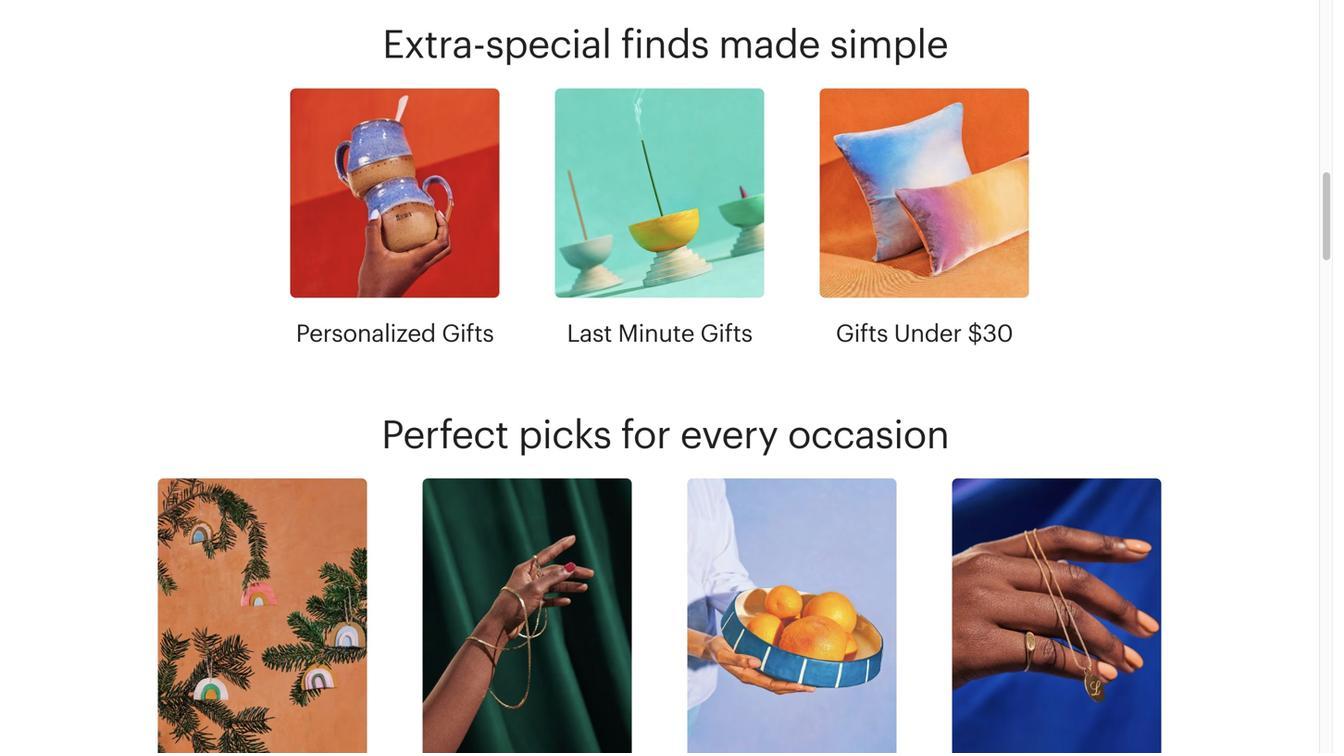 Task type: describe. For each thing, give the bounding box(es) containing it.
special
[[486, 22, 612, 66]]

housewarming gifts image
[[688, 478, 897, 753]]

last
[[567, 319, 612, 347]]

minute
[[618, 319, 695, 347]]

perfect
[[381, 413, 509, 457]]

last minute gifts image
[[555, 88, 765, 298]]

personalized gifts image
[[290, 88, 500, 298]]

$30
[[968, 319, 1014, 347]]

extra-special finds made simple
[[382, 22, 949, 66]]

1 gifts from the left
[[442, 319, 494, 347]]

simple
[[830, 22, 949, 66]]

picks
[[518, 413, 612, 457]]

gifts under $30 image
[[820, 88, 1030, 298]]

made
[[719, 22, 821, 66]]

last minute gifts
[[567, 319, 753, 347]]



Task type: locate. For each thing, give the bounding box(es) containing it.
finds
[[621, 22, 709, 66]]

personalized gifts
[[296, 319, 494, 347]]

extra-
[[382, 22, 486, 66]]

for
[[621, 413, 671, 457]]

3 gifts from the left
[[836, 319, 888, 347]]

2 gifts from the left
[[701, 319, 753, 347]]

christmas gifts image
[[158, 478, 367, 753]]

2 horizontal spatial gifts
[[836, 319, 888, 347]]

personalized
[[296, 319, 436, 347]]

gifts
[[442, 319, 494, 347], [701, 319, 753, 347], [836, 319, 888, 347]]

gifts under $30
[[836, 319, 1014, 347]]

perfect picks for every occasion
[[381, 413, 950, 457]]

under
[[894, 319, 962, 347]]

birthday gifts image
[[423, 478, 632, 753]]

occasion
[[788, 413, 950, 457]]

anniversary gifts image
[[953, 478, 1162, 753]]

every
[[680, 413, 778, 457]]

1 horizontal spatial gifts
[[701, 319, 753, 347]]

0 horizontal spatial gifts
[[442, 319, 494, 347]]



Task type: vqa. For each thing, say whether or not it's contained in the screenshot.
Gifts Under $30
yes



